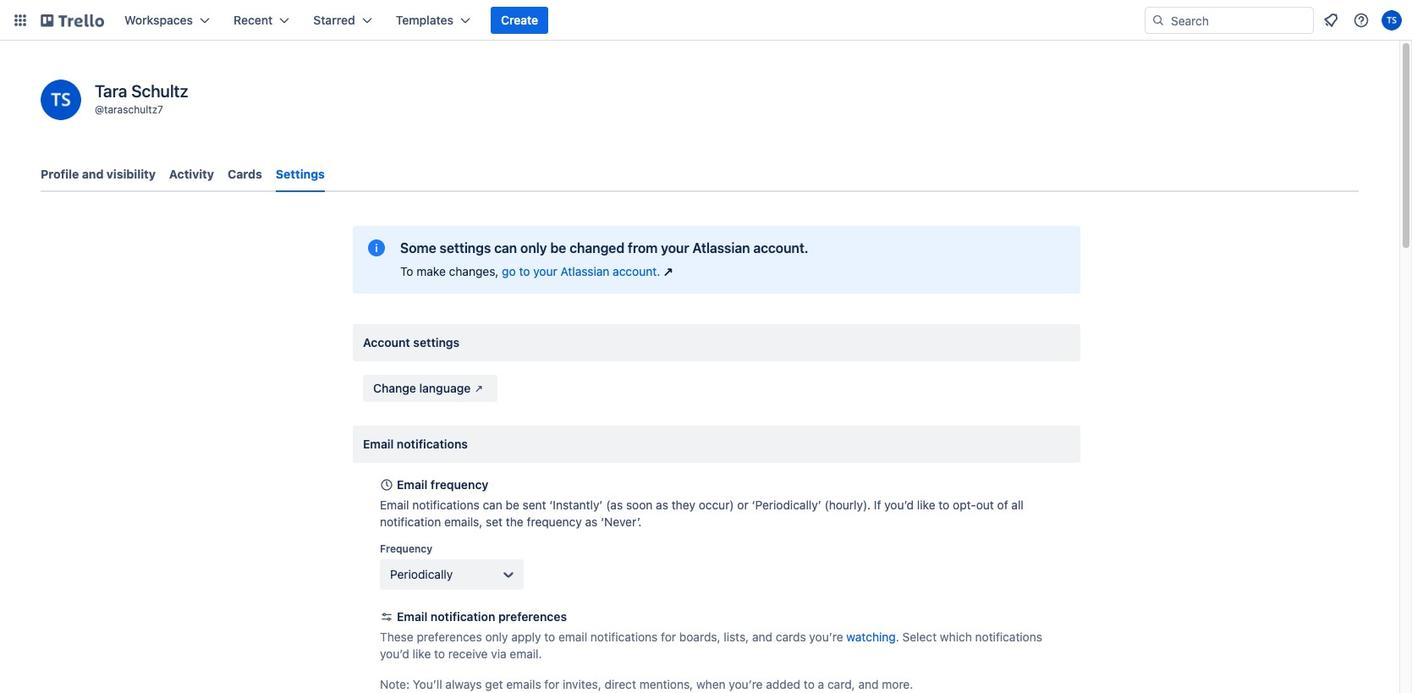 Task type: vqa. For each thing, say whether or not it's contained in the screenshot.
Make template 'LINK'
no



Task type: locate. For each thing, give the bounding box(es) containing it.
to inside email notifications can be sent 'instantly' (as soon as they occur) or 'periodically' (hourly). if you'd like to opt-out of all notification emails, set the frequency as 'never'.
[[939, 498, 950, 512]]

email for email notifications can be sent 'instantly' (as soon as they occur) or 'periodically' (hourly). if you'd like to opt-out of all notification emails, set the frequency as 'never'.
[[380, 498, 409, 512]]

like down these
[[413, 647, 431, 661]]

watching link
[[847, 630, 896, 644]]

workspaces button
[[114, 7, 220, 34]]

2 vertical spatial and
[[858, 677, 879, 691]]

1 vertical spatial only
[[485, 630, 508, 644]]

Search field
[[1165, 8, 1313, 33]]

mentions,
[[640, 677, 693, 691]]

0 horizontal spatial atlassian
[[561, 264, 610, 278]]

for right emails
[[545, 677, 560, 691]]

0 vertical spatial preferences
[[498, 609, 567, 624]]

your right go
[[533, 264, 557, 278]]

1 horizontal spatial like
[[917, 498, 936, 512]]

go
[[502, 264, 516, 278]]

preferences up apply
[[498, 609, 567, 624]]

email down change
[[363, 437, 394, 451]]

settings
[[440, 240, 491, 256], [413, 335, 460, 349]]

and right card,
[[858, 677, 879, 691]]

can up set
[[483, 498, 502, 512]]

or
[[737, 498, 749, 512]]

be inside email notifications can be sent 'instantly' (as soon as they occur) or 'periodically' (hourly). if you'd like to opt-out of all notification emails, set the frequency as 'never'.
[[506, 498, 519, 512]]

can inside email notifications can be sent 'instantly' (as soon as they occur) or 'periodically' (hourly). if you'd like to opt-out of all notification emails, set the frequency as 'never'.
[[483, 498, 502, 512]]

settings up 'language'
[[413, 335, 460, 349]]

0 vertical spatial you'd
[[885, 498, 914, 512]]

0 horizontal spatial be
[[506, 498, 519, 512]]

be up the
[[506, 498, 519, 512]]

only
[[520, 240, 547, 256], [485, 630, 508, 644]]

1 horizontal spatial be
[[550, 240, 566, 256]]

invites,
[[563, 677, 602, 691]]

notifications
[[397, 437, 468, 451], [412, 498, 480, 512], [591, 630, 658, 644], [975, 630, 1043, 644]]

notifications down email frequency
[[412, 498, 480, 512]]

workspaces
[[124, 13, 193, 27]]

. select which notifications you'd like to receive via email.
[[380, 630, 1043, 661]]

change language link
[[363, 375, 498, 402]]

notification up receive
[[431, 609, 495, 624]]

email up these
[[397, 609, 428, 624]]

tara
[[95, 81, 127, 101]]

settings for account
[[413, 335, 460, 349]]

1 horizontal spatial and
[[752, 630, 773, 644]]

like inside . select which notifications you'd like to receive via email.
[[413, 647, 431, 661]]

for
[[661, 630, 676, 644], [545, 677, 560, 691]]

0 vertical spatial can
[[494, 240, 517, 256]]

1 vertical spatial account.
[[613, 264, 660, 278]]

0 vertical spatial as
[[656, 498, 668, 512]]

notifications inside . select which notifications you'd like to receive via email.
[[975, 630, 1043, 644]]

1 horizontal spatial you'd
[[885, 498, 914, 512]]

apply
[[511, 630, 541, 644]]

0 vertical spatial like
[[917, 498, 936, 512]]

0 horizontal spatial only
[[485, 630, 508, 644]]

preferences up receive
[[417, 630, 482, 644]]

account.
[[753, 240, 809, 256], [613, 264, 660, 278]]

1 vertical spatial for
[[545, 677, 560, 691]]

recent button
[[223, 7, 300, 34]]

0 horizontal spatial frequency
[[431, 477, 489, 492]]

notification up frequency
[[380, 515, 441, 529]]

email inside email notifications can be sent 'instantly' (as soon as they occur) or 'periodically' (hourly). if you'd like to opt-out of all notification emails, set the frequency as 'never'.
[[380, 498, 409, 512]]

0 vertical spatial be
[[550, 240, 566, 256]]

'instantly'
[[550, 498, 603, 512]]

only up via
[[485, 630, 508, 644]]

atlassian down changed
[[561, 264, 610, 278]]

1 horizontal spatial frequency
[[527, 515, 582, 529]]

0 vertical spatial atlassian
[[693, 240, 750, 256]]

you'd right if at right bottom
[[885, 498, 914, 512]]

direct
[[605, 677, 636, 691]]

atlassian right the from
[[693, 240, 750, 256]]

you're
[[809, 630, 843, 644], [729, 677, 763, 691]]

1 vertical spatial atlassian
[[561, 264, 610, 278]]

notification inside email notifications can be sent 'instantly' (as soon as they occur) or 'periodically' (hourly). if you'd like to opt-out of all notification emails, set the frequency as 'never'.
[[380, 515, 441, 529]]

as left they
[[656, 498, 668, 512]]

1 vertical spatial frequency
[[527, 515, 582, 529]]

tara schultz (taraschultz7) image left @
[[41, 80, 81, 120]]

0 vertical spatial settings
[[440, 240, 491, 256]]

1 horizontal spatial for
[[661, 630, 676, 644]]

soon
[[626, 498, 653, 512]]

1 vertical spatial settings
[[413, 335, 460, 349]]

frequency
[[431, 477, 489, 492], [527, 515, 582, 529]]

settings
[[276, 167, 325, 181]]

starred button
[[303, 7, 382, 34]]

create button
[[491, 7, 549, 34]]

2 horizontal spatial and
[[858, 677, 879, 691]]

0 vertical spatial tara schultz (taraschultz7) image
[[1382, 10, 1402, 30]]

visibility
[[107, 167, 156, 181]]

1 horizontal spatial your
[[661, 240, 689, 256]]

from
[[628, 240, 658, 256]]

0 horizontal spatial account.
[[613, 264, 660, 278]]

your
[[661, 240, 689, 256], [533, 264, 557, 278]]

0 vertical spatial notification
[[380, 515, 441, 529]]

like left opt- at the bottom right of page
[[917, 498, 936, 512]]

(as
[[606, 498, 623, 512]]

tara schultz (taraschultz7) image right the open information menu icon
[[1382, 10, 1402, 30]]

schultz
[[131, 81, 188, 101]]

1 vertical spatial as
[[585, 515, 598, 529]]

0 vertical spatial frequency
[[431, 477, 489, 492]]

you're right cards
[[809, 630, 843, 644]]

can
[[494, 240, 517, 256], [483, 498, 502, 512]]

1 vertical spatial like
[[413, 647, 431, 661]]

atlassian
[[693, 240, 750, 256], [561, 264, 610, 278]]

frequency down sent
[[527, 515, 582, 529]]

go to your atlassian account.
[[502, 264, 660, 278]]

0 horizontal spatial for
[[545, 677, 560, 691]]

to
[[400, 264, 413, 278]]

email up frequency
[[380, 498, 409, 512]]

email notification preferences
[[397, 609, 567, 624]]

you'd
[[885, 498, 914, 512], [380, 647, 409, 661]]

boards,
[[679, 630, 721, 644]]

email for email notification preferences
[[397, 609, 428, 624]]

be up go to your atlassian account.
[[550, 240, 566, 256]]

your right the from
[[661, 240, 689, 256]]

notifications up direct
[[591, 630, 658, 644]]

0 horizontal spatial and
[[82, 167, 104, 181]]

1 horizontal spatial account.
[[753, 240, 809, 256]]

1 vertical spatial can
[[483, 498, 502, 512]]

recent
[[234, 13, 273, 27]]

templates
[[396, 13, 454, 27]]

1 horizontal spatial atlassian
[[693, 240, 750, 256]]

0 horizontal spatial you'd
[[380, 647, 409, 661]]

and right lists, at the right
[[752, 630, 773, 644]]

email down email notifications
[[397, 477, 428, 492]]

frequency up emails,
[[431, 477, 489, 492]]

sm image
[[471, 380, 488, 397]]

can up go
[[494, 240, 517, 256]]

0 horizontal spatial tara schultz (taraschultz7) image
[[41, 80, 81, 120]]

to left email
[[544, 630, 555, 644]]

select
[[903, 630, 937, 644]]

and
[[82, 167, 104, 181], [752, 630, 773, 644], [858, 677, 879, 691]]

1 vertical spatial be
[[506, 498, 519, 512]]

1 horizontal spatial as
[[656, 498, 668, 512]]

email
[[363, 437, 394, 451], [397, 477, 428, 492], [380, 498, 409, 512], [397, 609, 428, 624]]

0 horizontal spatial like
[[413, 647, 431, 661]]

of
[[997, 498, 1008, 512]]

1 horizontal spatial preferences
[[498, 609, 567, 624]]

lists,
[[724, 630, 749, 644]]

emails,
[[444, 515, 483, 529]]

0 vertical spatial you're
[[809, 630, 843, 644]]

tara schultz (taraschultz7) image
[[1382, 10, 1402, 30], [41, 80, 81, 120]]

to left receive
[[434, 647, 445, 661]]

you're right when
[[729, 677, 763, 691]]

1 vertical spatial you'd
[[380, 647, 409, 661]]

1 vertical spatial preferences
[[417, 630, 482, 644]]

0 notifications image
[[1321, 10, 1341, 30]]

like inside email notifications can be sent 'instantly' (as soon as they occur) or 'periodically' (hourly). if you'd like to opt-out of all notification emails, set the frequency as 'never'.
[[917, 498, 936, 512]]

like
[[917, 498, 936, 512], [413, 647, 431, 661]]

as down 'instantly'
[[585, 515, 598, 529]]

notifications right which at bottom right
[[975, 630, 1043, 644]]

only up go to your atlassian account.
[[520, 240, 547, 256]]

for left boards,
[[661, 630, 676, 644]]

notifications inside email notifications can be sent 'instantly' (as soon as they occur) or 'periodically' (hourly). if you'd like to opt-out of all notification emails, set the frequency as 'never'.
[[412, 498, 480, 512]]

you'd down these
[[380, 647, 409, 661]]

email notifications can be sent 'instantly' (as soon as they occur) or 'periodically' (hourly). if you'd like to opt-out of all notification emails, set the frequency as 'never'.
[[380, 498, 1024, 529]]

cards
[[776, 630, 806, 644]]

to left opt- at the bottom right of page
[[939, 498, 950, 512]]

1 horizontal spatial you're
[[809, 630, 843, 644]]

when
[[696, 677, 726, 691]]

1 vertical spatial tara schultz (taraschultz7) image
[[41, 80, 81, 120]]

preferences
[[498, 609, 567, 624], [417, 630, 482, 644]]

1 vertical spatial your
[[533, 264, 557, 278]]

cards
[[228, 167, 262, 181]]

as
[[656, 498, 668, 512], [585, 515, 598, 529]]

settings up changes,
[[440, 240, 491, 256]]

and right the profile
[[82, 167, 104, 181]]

account
[[363, 335, 410, 349]]

settings for some
[[440, 240, 491, 256]]

0 horizontal spatial preferences
[[417, 630, 482, 644]]

to
[[519, 264, 530, 278], [939, 498, 950, 512], [544, 630, 555, 644], [434, 647, 445, 661], [804, 677, 815, 691]]

0 horizontal spatial you're
[[729, 677, 763, 691]]

email notifications
[[363, 437, 468, 451]]

be
[[550, 240, 566, 256], [506, 498, 519, 512]]

email for email frequency
[[397, 477, 428, 492]]

0 vertical spatial only
[[520, 240, 547, 256]]



Task type: describe. For each thing, give the bounding box(es) containing it.
0 vertical spatial for
[[661, 630, 676, 644]]

(hourly).
[[825, 498, 871, 512]]

.
[[896, 630, 899, 644]]

taraschultz7
[[104, 103, 163, 116]]

card,
[[828, 677, 855, 691]]

0 horizontal spatial as
[[585, 515, 598, 529]]

opt-
[[953, 498, 976, 512]]

1 vertical spatial and
[[752, 630, 773, 644]]

language
[[419, 381, 471, 395]]

cards link
[[228, 159, 262, 190]]

via
[[491, 647, 507, 661]]

email frequency
[[397, 477, 489, 492]]

open information menu image
[[1353, 12, 1370, 29]]

create
[[501, 13, 538, 27]]

added
[[766, 677, 801, 691]]

sent
[[523, 498, 546, 512]]

notifications up email frequency
[[397, 437, 468, 451]]

profile and visibility
[[41, 167, 156, 181]]

0 vertical spatial your
[[661, 240, 689, 256]]

go to your atlassian account. link
[[502, 263, 677, 280]]

settings link
[[276, 159, 325, 192]]

you'd inside email notifications can be sent 'instantly' (as soon as they occur) or 'periodically' (hourly). if you'd like to opt-out of all notification emails, set the frequency as 'never'.
[[885, 498, 914, 512]]

0 vertical spatial and
[[82, 167, 104, 181]]

watching
[[847, 630, 896, 644]]

make
[[417, 264, 446, 278]]

you'll
[[413, 677, 442, 691]]

email.
[[510, 647, 542, 661]]

'never'.
[[601, 515, 642, 529]]

some
[[400, 240, 436, 256]]

occur)
[[699, 498, 734, 512]]

0 vertical spatial account.
[[753, 240, 809, 256]]

can for settings
[[494, 240, 517, 256]]

if
[[874, 498, 881, 512]]

these preferences only apply to email notifications for boards, lists, and cards you're watching
[[380, 630, 896, 644]]

1 vertical spatial notification
[[431, 609, 495, 624]]

primary element
[[0, 0, 1412, 41]]

which
[[940, 630, 972, 644]]

starred
[[313, 13, 355, 27]]

periodically
[[390, 567, 453, 581]]

out
[[976, 498, 994, 512]]

0 horizontal spatial your
[[533, 264, 557, 278]]

profile
[[41, 167, 79, 181]]

emails
[[506, 677, 541, 691]]

set
[[486, 515, 503, 529]]

search image
[[1152, 14, 1165, 27]]

receive
[[448, 647, 488, 661]]

a
[[818, 677, 824, 691]]

@
[[95, 103, 104, 116]]

profile and visibility link
[[41, 159, 156, 190]]

change language
[[373, 381, 471, 395]]

1 vertical spatial you're
[[729, 677, 763, 691]]

can for notifications
[[483, 498, 502, 512]]

activity
[[169, 167, 214, 181]]

more.
[[882, 677, 913, 691]]

all
[[1012, 498, 1024, 512]]

always
[[445, 677, 482, 691]]

templates button
[[386, 7, 481, 34]]

back to home image
[[41, 7, 104, 34]]

these
[[380, 630, 414, 644]]

get
[[485, 677, 503, 691]]

tara schultz @ taraschultz7
[[95, 81, 188, 116]]

email
[[559, 630, 587, 644]]

'periodically'
[[752, 498, 821, 512]]

you'd inside . select which notifications you'd like to receive via email.
[[380, 647, 409, 661]]

email for email notifications
[[363, 437, 394, 451]]

note:
[[380, 677, 410, 691]]

account settings
[[363, 335, 460, 349]]

activity link
[[169, 159, 214, 190]]

some settings can only be changed from your atlassian account.
[[400, 240, 809, 256]]

changed
[[570, 240, 625, 256]]

to right go
[[519, 264, 530, 278]]

to left a
[[804, 677, 815, 691]]

frequency inside email notifications can be sent 'instantly' (as soon as they occur) or 'periodically' (hourly). if you'd like to opt-out of all notification emails, set the frequency as 'never'.
[[527, 515, 582, 529]]

to make changes,
[[400, 264, 502, 278]]

note: you'll always get emails for invites, direct mentions, when you're added to a card, and more.
[[380, 677, 913, 691]]

changes,
[[449, 264, 499, 278]]

the
[[506, 515, 524, 529]]

they
[[672, 498, 696, 512]]

change
[[373, 381, 416, 395]]

1 horizontal spatial only
[[520, 240, 547, 256]]

to inside . select which notifications you'd like to receive via email.
[[434, 647, 445, 661]]

1 horizontal spatial tara schultz (taraschultz7) image
[[1382, 10, 1402, 30]]

frequency
[[380, 542, 433, 555]]



